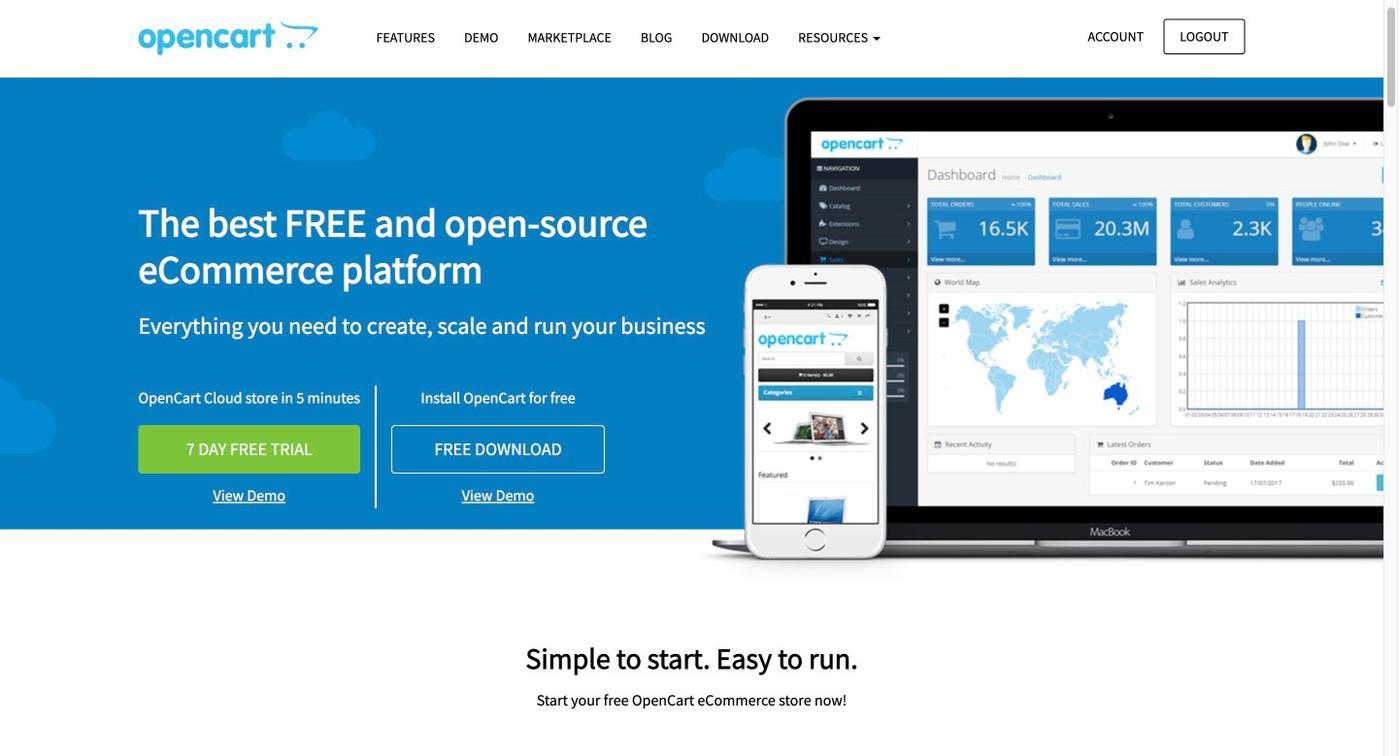 Task type: locate. For each thing, give the bounding box(es) containing it.
opencart - open source shopping cart solution image
[[138, 20, 318, 55]]



Task type: vqa. For each thing, say whether or not it's contained in the screenshot.
OVER
no



